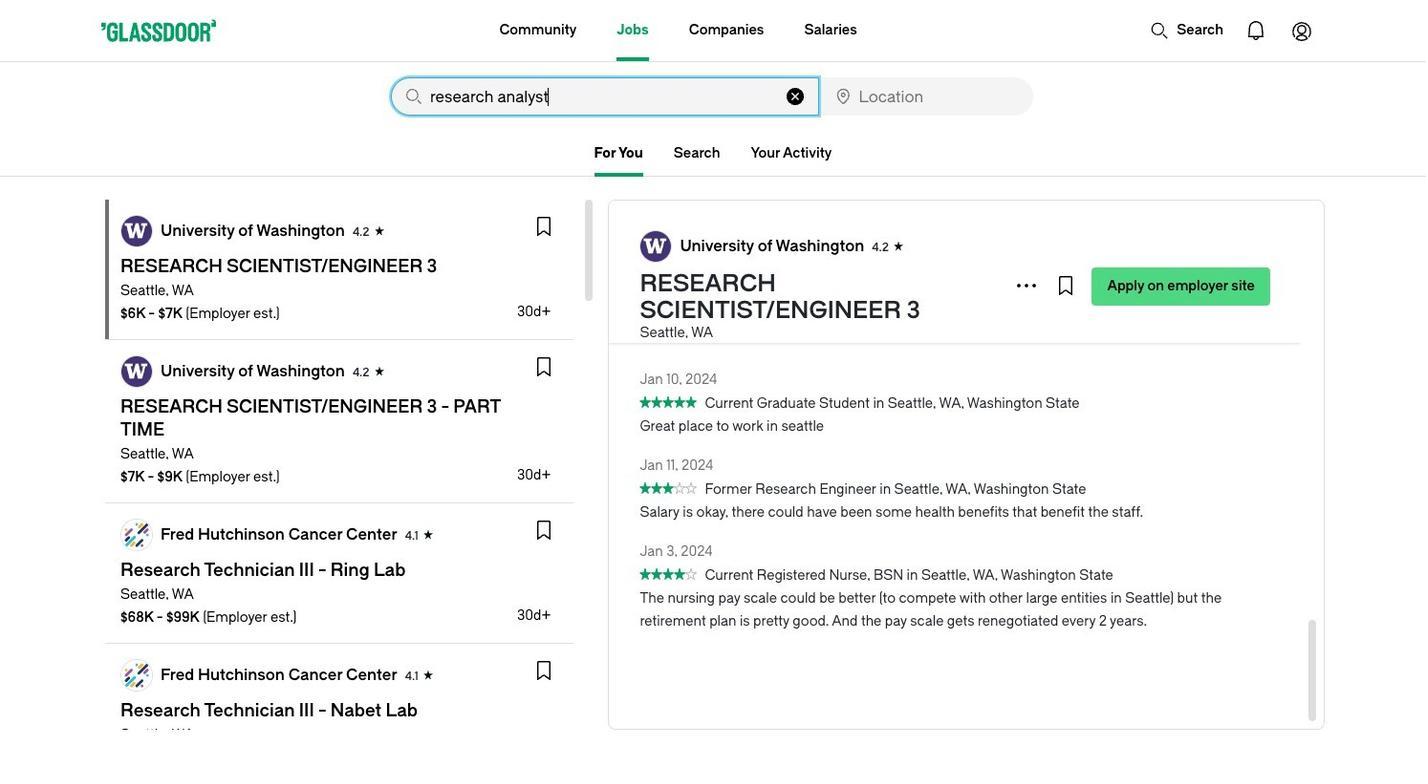 Task type: describe. For each thing, give the bounding box(es) containing it.
4.0 stars out of 5 image
[[640, 566, 697, 584]]

clear input image
[[786, 88, 803, 105]]

status for 4.0 stars out of 5 image at bottom
[[640, 569, 697, 580]]

status for 3.0 stars out of 5 image
[[640, 483, 697, 494]]

3.0 stars out of 5 image
[[640, 480, 697, 498]]

1 fred hutchinson cancer center logo image from the top
[[121, 520, 152, 551]]

5.0 stars out of 5 image
[[640, 394, 697, 412]]



Task type: locate. For each thing, give the bounding box(es) containing it.
Search location field
[[821, 77, 1033, 116]]

fred hutchinson cancer center logo image
[[121, 520, 152, 551], [121, 660, 152, 691]]

status
[[640, 397, 697, 408], [640, 483, 697, 494], [640, 569, 697, 580]]

2 fred hutchinson cancer center logo image from the top
[[121, 660, 152, 691]]

1 vertical spatial fred hutchinson cancer center logo image
[[121, 660, 152, 691]]

2 status from the top
[[640, 483, 697, 494]]

1 status from the top
[[640, 397, 697, 408]]

lottie animation container image
[[423, 0, 500, 59], [423, 0, 500, 59], [1233, 8, 1279, 54], [1233, 8, 1279, 54], [1150, 21, 1169, 40]]

status down 3.0 stars out of 5 image
[[640, 569, 697, 580]]

none field the search location
[[821, 77, 1033, 116]]

None field
[[391, 77, 819, 116], [821, 77, 1033, 116], [391, 77, 819, 116]]

3 status from the top
[[640, 569, 697, 580]]

status for "5.0 stars out of 5" image
[[640, 397, 697, 408]]

1 vertical spatial status
[[640, 483, 697, 494]]

status up 3.0 stars out of 5 image
[[640, 397, 697, 408]]

jobs list element
[[105, 200, 574, 768]]

0 vertical spatial status
[[640, 397, 697, 408]]

0 vertical spatial fred hutchinson cancer center logo image
[[121, 520, 152, 551]]

Search keyword field
[[391, 77, 819, 116]]

2 vertical spatial status
[[640, 569, 697, 580]]

university of washington logo image
[[121, 216, 152, 247], [641, 231, 671, 262], [121, 357, 152, 387]]

lottie animation container image
[[1279, 8, 1325, 54], [1279, 8, 1325, 54], [1150, 21, 1169, 40]]

status down "5.0 stars out of 5" image
[[640, 483, 697, 494]]



Task type: vqa. For each thing, say whether or not it's contained in the screenshot.
Supreme Staffing Agency Logo
no



